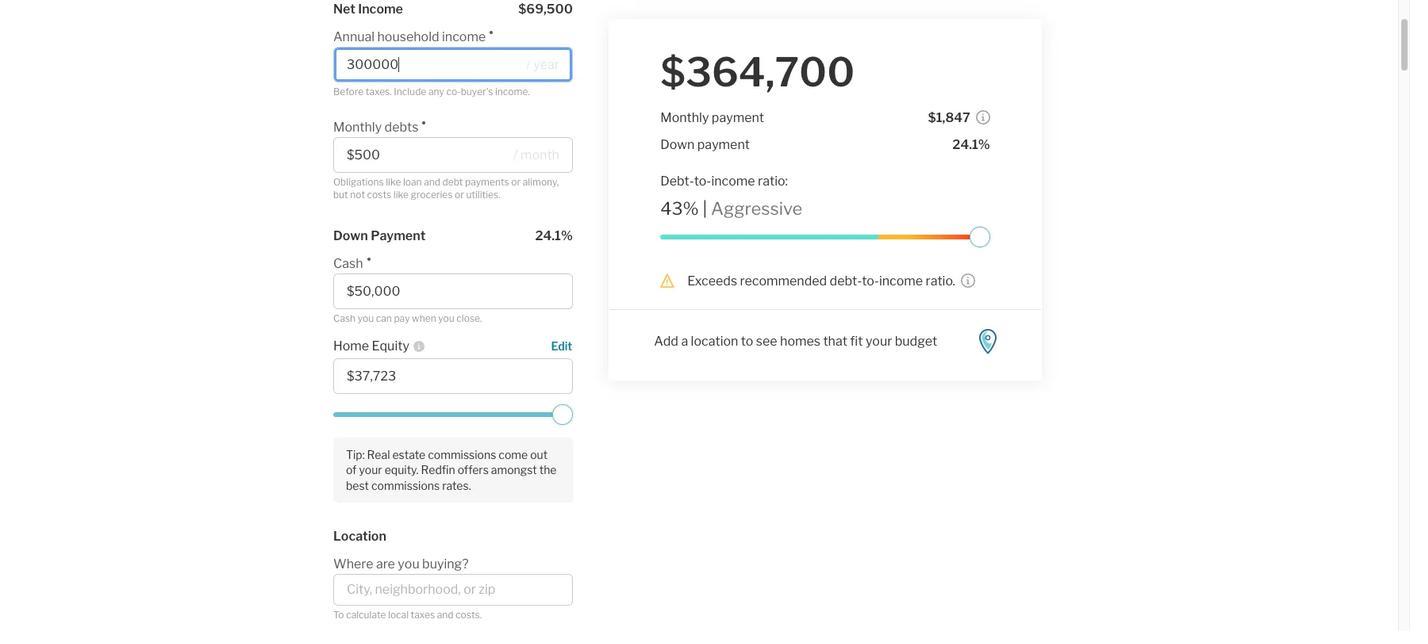 Task type: describe. For each thing, give the bounding box(es) containing it.
home
[[333, 339, 369, 354]]

exceeds
[[688, 274, 738, 289]]

fit
[[851, 334, 863, 349]]

1 vertical spatial and
[[437, 609, 454, 621]]

taxes.
[[366, 86, 392, 98]]

payment
[[371, 228, 426, 243]]

debt-
[[830, 274, 862, 289]]

income for to-
[[712, 174, 755, 189]]

groceries
[[411, 189, 453, 201]]

costs
[[367, 189, 392, 201]]

City, neighborhood, or zip search field
[[333, 575, 573, 606]]

ratio:
[[758, 174, 788, 189]]

1 horizontal spatial or
[[512, 176, 521, 188]]

to calculate local taxes and costs.
[[333, 609, 482, 621]]

payments
[[465, 176, 509, 188]]

utilities.
[[466, 189, 501, 201]]

monthly for monthly debts
[[333, 119, 382, 135]]

edit
[[551, 340, 572, 353]]

map push pin image
[[980, 329, 997, 355]]

0 horizontal spatial you
[[358, 312, 374, 324]]

and inside the obligations like loan and debt payments or alimony, but not costs like groceries or utilities.
[[424, 176, 441, 188]]

costs.
[[456, 609, 482, 621]]

0 vertical spatial to-
[[694, 174, 712, 189]]

1 horizontal spatial your
[[866, 334, 893, 349]]

include
[[394, 86, 427, 98]]

budget
[[895, 334, 938, 349]]

$1,847
[[928, 110, 971, 125]]

43% | aggressive
[[661, 198, 803, 219]]

0 horizontal spatial or
[[455, 189, 464, 201]]

0 vertical spatial like
[[386, 176, 401, 188]]

buyer's
[[461, 86, 493, 98]]

loan
[[403, 176, 422, 188]]

down payment
[[333, 228, 426, 243]]

calculate
[[346, 609, 386, 621]]

cash for cash you can pay when you close.
[[333, 312, 356, 324]]

/ for / year
[[527, 57, 531, 72]]

cash for cash
[[333, 256, 363, 271]]

the
[[540, 464, 557, 477]]

rates.
[[442, 479, 471, 493]]

net
[[333, 2, 356, 17]]

year
[[534, 57, 560, 72]]

debts
[[385, 119, 419, 135]]

annual household income
[[333, 29, 486, 44]]

homes
[[780, 334, 821, 349]]

not
[[350, 189, 365, 201]]

to
[[741, 334, 754, 349]]

debt-
[[661, 174, 694, 189]]

edit button
[[550, 338, 573, 356]]

cash you can pay when you close.
[[333, 312, 482, 324]]

net income
[[333, 2, 403, 17]]

where are you buying?
[[333, 557, 469, 572]]

when
[[412, 312, 436, 324]]

equity.
[[385, 464, 419, 477]]

obligations like loan and debt payments or alimony, but not costs like groceries or utilities.
[[333, 176, 559, 201]]

a
[[681, 334, 688, 349]]

exceeds recommended debt-to-income
[[688, 274, 926, 289]]

2 horizontal spatial income
[[880, 274, 923, 289]]

ratio.
[[926, 274, 956, 289]]

are
[[376, 557, 395, 572]]

down for down payment
[[661, 137, 695, 152]]

$364,700
[[661, 48, 855, 96]]

out
[[530, 449, 548, 462]]

best
[[346, 479, 369, 493]]

tip:
[[346, 449, 365, 462]]

1 horizontal spatial you
[[398, 557, 420, 572]]

obligations
[[333, 176, 384, 188]]

Monthly debts text field
[[347, 147, 509, 162]]

estate
[[393, 449, 426, 462]]

local
[[388, 609, 409, 621]]

Annual household income text field
[[347, 57, 521, 72]]

debt-to-income ratio:
[[661, 174, 788, 189]]

income for household
[[442, 29, 486, 44]]

income.
[[495, 86, 530, 98]]

1 vertical spatial like
[[394, 189, 409, 201]]

payment for monthly payment
[[712, 110, 764, 125]]

Cash text field
[[347, 284, 560, 299]]

cash. required field. element
[[333, 248, 565, 273]]

but
[[333, 189, 348, 201]]

43%
[[661, 198, 699, 219]]



Task type: vqa. For each thing, say whether or not it's contained in the screenshot.
©2023
no



Task type: locate. For each thing, give the bounding box(es) containing it.
commissions down equity.
[[372, 479, 440, 493]]

location
[[333, 529, 387, 544]]

your down real
[[359, 464, 382, 477]]

None range field
[[661, 227, 991, 248], [333, 405, 573, 426], [661, 227, 991, 248], [333, 405, 573, 426]]

/ month
[[514, 147, 560, 162]]

1 vertical spatial to-
[[862, 274, 880, 289]]

alimony,
[[523, 176, 559, 188]]

0 horizontal spatial /
[[514, 147, 518, 162]]

buying?
[[422, 557, 469, 572]]

/ for / month
[[514, 147, 518, 162]]

monthly for monthly payment
[[661, 110, 709, 125]]

24.1% for down payment
[[535, 228, 573, 243]]

you
[[358, 312, 374, 324], [438, 312, 455, 324], [398, 557, 420, 572]]

1 vertical spatial your
[[359, 464, 382, 477]]

monthly down before
[[333, 119, 382, 135]]

commissions up offers
[[428, 449, 496, 462]]

0 vertical spatial and
[[424, 176, 441, 188]]

/ year
[[527, 57, 560, 72]]

add a location to see homes that fit your budget
[[654, 334, 938, 349]]

0 vertical spatial commissions
[[428, 449, 496, 462]]

down for down payment
[[333, 228, 368, 243]]

1 vertical spatial down
[[333, 228, 368, 243]]

home equity
[[333, 339, 410, 354]]

offers
[[458, 464, 489, 477]]

1 horizontal spatial income
[[712, 174, 755, 189]]

0 horizontal spatial monthly
[[333, 119, 382, 135]]

0 vertical spatial your
[[866, 334, 893, 349]]

before taxes. include any co-buyer's income.
[[333, 86, 530, 98]]

monthly
[[661, 110, 709, 125], [333, 119, 382, 135]]

down payment
[[661, 137, 750, 152]]

1 cash from the top
[[333, 256, 363, 271]]

24.1% down $1,847
[[953, 137, 991, 152]]

1 vertical spatial income
[[712, 174, 755, 189]]

recommended
[[740, 274, 827, 289]]

see
[[756, 334, 778, 349]]

or left alimony,
[[512, 176, 521, 188]]

monthly up the "down payment"
[[661, 110, 709, 125]]

come
[[499, 449, 528, 462]]

of
[[346, 464, 357, 477]]

commissions
[[428, 449, 496, 462], [372, 479, 440, 493]]

down
[[661, 137, 695, 152], [333, 228, 368, 243]]

and
[[424, 176, 441, 188], [437, 609, 454, 621]]

aggressive
[[711, 198, 803, 219]]

to-
[[694, 174, 712, 189], [862, 274, 880, 289]]

or down debt
[[455, 189, 464, 201]]

you right when
[[438, 312, 455, 324]]

to- up fit
[[862, 274, 880, 289]]

income
[[358, 2, 403, 17]]

pay
[[394, 312, 410, 324]]

equity
[[372, 339, 410, 354]]

payment up the "down payment"
[[712, 110, 764, 125]]

month
[[521, 147, 560, 162]]

payment for down payment
[[698, 137, 750, 152]]

/
[[527, 57, 531, 72], [514, 147, 518, 162]]

1 vertical spatial commissions
[[372, 479, 440, 493]]

1 vertical spatial cash
[[333, 312, 356, 324]]

location
[[691, 334, 739, 349]]

payment down monthly payment
[[698, 137, 750, 152]]

0 vertical spatial /
[[527, 57, 531, 72]]

you right are
[[398, 557, 420, 572]]

24.1% for down payment
[[953, 137, 991, 152]]

income left ratio.
[[880, 274, 923, 289]]

1 vertical spatial /
[[514, 147, 518, 162]]

$69,500
[[519, 2, 573, 17]]

24.1% down alimony,
[[535, 228, 573, 243]]

1 horizontal spatial to-
[[862, 274, 880, 289]]

that
[[824, 334, 848, 349]]

1 vertical spatial payment
[[698, 137, 750, 152]]

before
[[333, 86, 364, 98]]

1 vertical spatial 24.1%
[[535, 228, 573, 243]]

where
[[333, 557, 374, 572]]

/ left month at top left
[[514, 147, 518, 162]]

2 horizontal spatial you
[[438, 312, 455, 324]]

like left loan
[[386, 176, 401, 188]]

taxes
[[411, 609, 435, 621]]

0 horizontal spatial to-
[[694, 174, 712, 189]]

to
[[333, 609, 344, 621]]

0 horizontal spatial your
[[359, 464, 382, 477]]

0 horizontal spatial income
[[442, 29, 486, 44]]

0 vertical spatial cash
[[333, 256, 363, 271]]

any
[[429, 86, 444, 98]]

0 horizontal spatial down
[[333, 228, 368, 243]]

and up "groceries"
[[424, 176, 441, 188]]

add
[[654, 334, 679, 349]]

|
[[703, 198, 707, 219]]

1 horizontal spatial 24.1%
[[953, 137, 991, 152]]

/ left year
[[527, 57, 531, 72]]

payment
[[712, 110, 764, 125], [698, 137, 750, 152]]

cash
[[333, 256, 363, 271], [333, 312, 356, 324]]

monthly debts
[[333, 119, 419, 135]]

24.1%
[[953, 137, 991, 152], [535, 228, 573, 243]]

2 cash from the top
[[333, 312, 356, 324]]

you left can
[[358, 312, 374, 324]]

tip: real estate commissions come out of your equity. redfin offers amongst the best commissions rates.
[[346, 449, 557, 493]]

0 vertical spatial down
[[661, 137, 695, 152]]

debt
[[443, 176, 463, 188]]

cash inside cash. required field. 'element'
[[333, 256, 363, 271]]

can
[[376, 312, 392, 324]]

income up annual household income text field
[[442, 29, 486, 44]]

annual
[[333, 29, 375, 44]]

your inside tip: real estate commissions come out of your equity. redfin offers amongst the best commissions rates.
[[359, 464, 382, 477]]

your right fit
[[866, 334, 893, 349]]

1 horizontal spatial /
[[527, 57, 531, 72]]

1 vertical spatial or
[[455, 189, 464, 201]]

monthly debts. required field. element
[[333, 112, 565, 137]]

down down the "not"
[[333, 228, 368, 243]]

annual household income. required field. element
[[333, 21, 565, 47]]

cash down down payment
[[333, 256, 363, 271]]

your
[[866, 334, 893, 349], [359, 464, 382, 477]]

real
[[367, 449, 390, 462]]

1 horizontal spatial down
[[661, 137, 695, 152]]

income
[[442, 29, 486, 44], [712, 174, 755, 189], [880, 274, 923, 289]]

0 vertical spatial or
[[512, 176, 521, 188]]

income up '43% | aggressive'
[[712, 174, 755, 189]]

0 vertical spatial income
[[442, 29, 486, 44]]

close.
[[457, 312, 482, 324]]

redfin
[[421, 464, 455, 477]]

  text field
[[347, 369, 560, 384]]

2 vertical spatial income
[[880, 274, 923, 289]]

cash up home
[[333, 312, 356, 324]]

1 horizontal spatial monthly
[[661, 110, 709, 125]]

to- up | on the top of the page
[[694, 174, 712, 189]]

amongst
[[491, 464, 537, 477]]

co-
[[446, 86, 461, 98]]

0 vertical spatial payment
[[712, 110, 764, 125]]

like
[[386, 176, 401, 188], [394, 189, 409, 201]]

down up debt-
[[661, 137, 695, 152]]

household
[[377, 29, 439, 44]]

and right 'taxes'
[[437, 609, 454, 621]]

0 horizontal spatial 24.1%
[[535, 228, 573, 243]]

like down loan
[[394, 189, 409, 201]]

0 vertical spatial 24.1%
[[953, 137, 991, 152]]

monthly payment
[[661, 110, 764, 125]]



